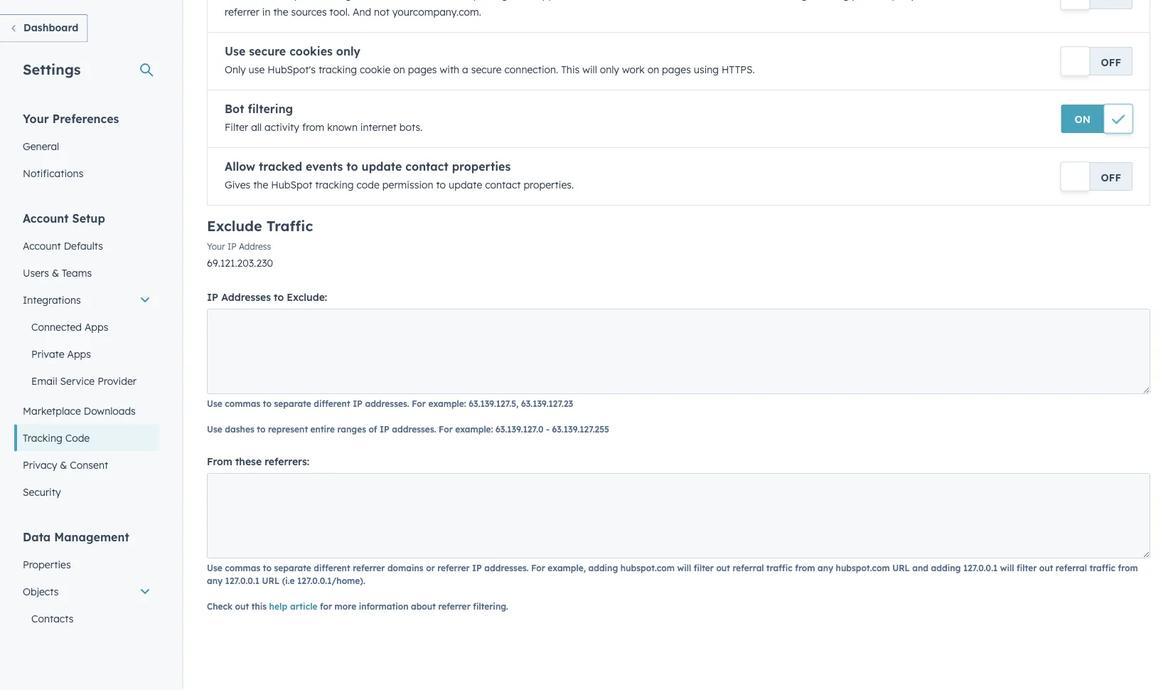 Task type: describe. For each thing, give the bounding box(es) containing it.
downloads
[[84, 404, 136, 417]]

2 horizontal spatial out
[[1040, 562, 1054, 573]]

notifications
[[23, 167, 84, 179]]

security link
[[14, 478, 159, 505]]

2 horizontal spatial from
[[1119, 562, 1139, 573]]

cookies
[[290, 44, 333, 58]]

be
[[972, 0, 984, 1]]

for inside use commas to separate different referrer domains or referrer ip addresses. for example, adding hubspot.com will filter out referral traffic from any hubspot.com url and adding 127.0.0.1 will filter out referral traffic from any 127.0.0.1 url (i.e 127.0.0.1/home).
[[532, 562, 546, 573]]

exclude traffic your ip address 69.121.203.230
[[207, 217, 313, 269]]

article
[[290, 601, 318, 611]]

for
[[320, 601, 332, 611]]

ip up ranges
[[353, 398, 363, 409]]

example,
[[548, 562, 586, 573]]

different for ip addresses to exclude:
[[314, 398, 350, 409]]

1 filter from the left
[[694, 562, 714, 573]]

the right in
[[273, 6, 289, 18]]

1 vertical spatial addresses.
[[392, 424, 437, 434]]

2 referral from the left
[[1056, 562, 1088, 573]]

connected apps link
[[14, 313, 159, 340]]

email service provider
[[31, 375, 137, 387]]

the inside allow tracked events to update contact properties gives the hubspot tracking code permission to update contact properties.
[[253, 179, 268, 191]]

2 adding from the left
[[932, 562, 961, 573]]

referrer right about
[[439, 601, 471, 611]]

yourcompany.com.
[[393, 6, 482, 18]]

https.
[[722, 63, 755, 76]]

account setup
[[23, 211, 105, 225]]

ip right of
[[380, 424, 390, 434]]

1 vertical spatial example:
[[456, 424, 493, 434]]

placing
[[474, 0, 508, 1]]

bot filtering filter all activity from known internet bots.
[[225, 102, 423, 133]]

different for from these referrers:
[[314, 562, 350, 573]]

and
[[913, 562, 929, 573]]

connection.
[[505, 63, 559, 76]]

marketplace
[[23, 404, 81, 417]]

your preferences element
[[14, 111, 159, 187]]

use commas to separate different referrer domains or referrer ip addresses. for example, adding hubspot.com will filter out referral traffic from any hubspot.com url and adding 127.0.0.1 will filter out referral traffic from any 127.0.0.1 url (i.e 127.0.0.1/home).
[[207, 562, 1139, 586]]

to inside use commas to separate different referrer domains or referrer ip addresses. for example, adding hubspot.com will filter out referral traffic from any hubspot.com url and adding 127.0.0.1 will filter out referral traffic from any 127.0.0.1 url (i.e 127.0.0.1/home).
[[263, 562, 272, 573]]

defaults
[[64, 239, 103, 252]]

on
[[1075, 113, 1091, 125]]

IP Addresses to Exclude: text field
[[207, 309, 1151, 394]]

help
[[269, 601, 288, 611]]

subdomain
[[419, 0, 471, 1]]

hubspot inside 'limit the hubspot tracking cookie to the subdomain placing it. as opposed to the entire root domain. this means something like blog.yourcompany.com would be the referrer in the sources tool. and not yourcompany.com.'
[[269, 0, 310, 1]]

filtering.
[[473, 601, 509, 611]]

2 horizontal spatial will
[[1001, 562, 1015, 573]]

only
[[225, 63, 246, 76]]

would
[[941, 0, 969, 1]]

account for account defaults
[[23, 239, 61, 252]]

code
[[65, 431, 90, 444]]

0 vertical spatial 127.0.0.1
[[964, 562, 998, 573]]

69.121.203.230
[[207, 257, 273, 269]]

of
[[369, 424, 377, 434]]

contacts
[[31, 612, 74, 625]]

help article link
[[269, 601, 318, 611]]

63.139.127.5,
[[469, 398, 519, 409]]

0 vertical spatial example:
[[429, 398, 466, 409]]

the right opposed
[[593, 0, 608, 1]]

something
[[759, 0, 808, 1]]

off for use secure cookies only
[[1102, 56, 1122, 68]]

consent
[[70, 459, 108, 471]]

more
[[335, 601, 357, 611]]

2 traffic from the left
[[1090, 562, 1116, 573]]

with
[[440, 63, 460, 76]]

1 pages from the left
[[408, 63, 437, 76]]

dashboard link
[[0, 14, 88, 42]]

security
[[23, 486, 61, 498]]

1 vertical spatial any
[[207, 575, 223, 586]]

use for use dashes to represent entire ranges of ip addresses. for example: 63.139.127.0 - 63.139.127.255
[[207, 424, 223, 434]]

data
[[23, 530, 51, 544]]

information
[[359, 601, 409, 611]]

& for users
[[52, 266, 59, 279]]

or
[[426, 562, 435, 573]]

63.139.127.255
[[552, 424, 610, 434]]

ip left "addresses"
[[207, 291, 218, 303]]

blog.yourcompany.com
[[829, 0, 938, 1]]

1 horizontal spatial will
[[678, 562, 692, 573]]

exclude:
[[287, 291, 327, 303]]

check
[[207, 601, 233, 611]]

apps for private apps
[[67, 348, 91, 360]]

0 vertical spatial only
[[336, 44, 361, 58]]

to up code
[[347, 159, 358, 174]]

dashes
[[225, 424, 255, 434]]

tracking
[[23, 431, 62, 444]]

0 horizontal spatial your
[[23, 111, 49, 126]]

tool.
[[330, 6, 350, 18]]

private apps
[[31, 348, 91, 360]]

1 vertical spatial entire
[[311, 424, 335, 434]]

and
[[353, 6, 371, 18]]

-
[[546, 424, 550, 434]]

settings
[[23, 60, 81, 78]]

0 vertical spatial for
[[412, 398, 426, 409]]

dashboard
[[23, 21, 79, 34]]

account defaults link
[[14, 232, 159, 259]]

management
[[54, 530, 129, 544]]

referrer right or
[[438, 562, 470, 573]]

it.
[[511, 0, 519, 1]]

email
[[31, 375, 57, 387]]

tracked
[[259, 159, 303, 174]]

properties link
[[14, 551, 159, 578]]

privacy & consent link
[[14, 451, 159, 478]]

1 horizontal spatial out
[[717, 562, 731, 573]]

connected apps
[[31, 321, 108, 333]]

hubspot's
[[268, 63, 316, 76]]

as
[[522, 0, 534, 1]]

referrers:
[[265, 455, 310, 468]]

commas for addresses
[[225, 398, 261, 409]]

cookie inside 'limit the hubspot tracking cookie to the subdomain placing it. as opposed to the entire root domain. this means something like blog.yourcompany.com would be the referrer in the sources tool. and not yourcompany.com.'
[[355, 0, 385, 1]]

properties
[[452, 159, 511, 174]]

account for account setup
[[23, 211, 69, 225]]

1 traffic from the left
[[767, 562, 793, 573]]

domains
[[388, 562, 424, 573]]

check out this help article for more information about referrer filtering.
[[207, 601, 509, 611]]

referrer left domains
[[353, 562, 385, 573]]

private
[[31, 348, 64, 360]]

bots.
[[400, 121, 423, 133]]

referrer inside 'limit the hubspot tracking cookie to the subdomain placing it. as opposed to the entire root domain. this means something like blog.yourcompany.com would be the referrer in the sources tool. and not yourcompany.com.'
[[225, 6, 260, 18]]

this inside use secure cookies only only use hubspot's tracking cookie on pages with a secure connection. this will only work on pages using https.
[[561, 63, 580, 76]]

0 horizontal spatial out
[[235, 601, 249, 611]]



Task type: vqa. For each thing, say whether or not it's contained in the screenshot.
the URL to the bottom
yes



Task type: locate. For each thing, give the bounding box(es) containing it.
ip up 69.121.203.230
[[228, 241, 237, 252]]

1 adding from the left
[[589, 562, 618, 573]]

0 horizontal spatial only
[[336, 44, 361, 58]]

update
[[362, 159, 402, 174], [449, 179, 483, 191]]

0 horizontal spatial adding
[[589, 562, 618, 573]]

2 hubspot.com from the left
[[836, 562, 891, 573]]

will inside use secure cookies only only use hubspot's tracking cookie on pages with a secure connection. this will only work on pages using https.
[[583, 63, 598, 76]]

1 horizontal spatial for
[[439, 424, 453, 434]]

commas for these
[[225, 562, 261, 573]]

tracking inside use secure cookies only only use hubspot's tracking cookie on pages with a secure connection. this will only work on pages using https.
[[319, 63, 357, 76]]

apps down integrations button in the top of the page
[[85, 321, 108, 333]]

127.0.0.1 up this
[[225, 575, 260, 586]]

preferences
[[52, 111, 119, 126]]

this
[[703, 0, 722, 1], [561, 63, 580, 76]]

1 vertical spatial this
[[561, 63, 580, 76]]

1 vertical spatial different
[[314, 562, 350, 573]]

cookie inside use secure cookies only only use hubspot's tracking cookie on pages with a secure connection. this will only work on pages using https.
[[360, 63, 391, 76]]

in
[[262, 6, 271, 18]]

0 horizontal spatial filter
[[694, 562, 714, 573]]

these
[[235, 455, 262, 468]]

use inside use secure cookies only only use hubspot's tracking cookie on pages with a secure connection. this will only work on pages using https.
[[225, 44, 246, 58]]

your up general
[[23, 111, 49, 126]]

objects
[[23, 585, 59, 598]]

commas up the dashes
[[225, 398, 261, 409]]

1 account from the top
[[23, 211, 69, 225]]

0 vertical spatial contact
[[406, 159, 449, 174]]

exclude
[[207, 217, 262, 235]]

data management element
[[14, 529, 159, 690]]

& right privacy
[[60, 459, 67, 471]]

0 horizontal spatial contact
[[406, 159, 449, 174]]

address
[[239, 241, 271, 252]]

1 vertical spatial &
[[60, 459, 67, 471]]

&
[[52, 266, 59, 279], [60, 459, 67, 471]]

0 vertical spatial update
[[362, 159, 402, 174]]

about
[[411, 601, 436, 611]]

filtering
[[248, 102, 293, 116]]

this inside 'limit the hubspot tracking cookie to the subdomain placing it. as opposed to the entire root domain. this means something like blog.yourcompany.com would be the referrer in the sources tool. and not yourcompany.com.'
[[703, 0, 722, 1]]

to up not
[[388, 0, 398, 1]]

0 horizontal spatial secure
[[249, 44, 286, 58]]

apps for connected apps
[[85, 321, 108, 333]]

tracking down events
[[315, 179, 354, 191]]

1 horizontal spatial url
[[893, 562, 911, 573]]

0 vertical spatial different
[[314, 398, 350, 409]]

this right connection.
[[561, 63, 580, 76]]

0 horizontal spatial entire
[[311, 424, 335, 434]]

known
[[327, 121, 358, 133]]

2 vertical spatial tracking
[[315, 179, 354, 191]]

this
[[252, 601, 267, 611]]

activity
[[265, 121, 299, 133]]

like
[[811, 0, 826, 1]]

contact up permission
[[406, 159, 449, 174]]

the up 'yourcompany.com.' on the left top of the page
[[401, 0, 416, 1]]

0 horizontal spatial from
[[302, 121, 325, 133]]

2 pages from the left
[[662, 63, 691, 76]]

the
[[251, 0, 266, 1], [401, 0, 416, 1], [593, 0, 608, 1], [986, 0, 1001, 1], [273, 6, 289, 18], [253, 179, 268, 191]]

1 horizontal spatial from
[[796, 562, 816, 573]]

tracking code
[[23, 431, 90, 444]]

for up use dashes to represent entire ranges of ip addresses. for example: 63.139.127.0 - 63.139.127.255
[[412, 398, 426, 409]]

0 vertical spatial apps
[[85, 321, 108, 333]]

account
[[23, 211, 69, 225], [23, 239, 61, 252]]

represent
[[268, 424, 308, 434]]

your down exclude
[[207, 241, 225, 252]]

data management
[[23, 530, 129, 544]]

0 horizontal spatial 127.0.0.1
[[225, 575, 260, 586]]

0 horizontal spatial hubspot.com
[[621, 562, 675, 573]]

0 vertical spatial cookie
[[355, 0, 385, 1]]

ip inside exclude traffic your ip address 69.121.203.230
[[228, 241, 237, 252]]

& for privacy
[[60, 459, 67, 471]]

users & teams
[[23, 266, 92, 279]]

different
[[314, 398, 350, 409], [314, 562, 350, 573]]

2 account from the top
[[23, 239, 61, 252]]

0 vertical spatial entire
[[611, 0, 637, 1]]

limit the hubspot tracking cookie to the subdomain placing it. as opposed to the entire root domain. this means something like blog.yourcompany.com would be the referrer in the sources tool. and not yourcompany.com.
[[225, 0, 1001, 18]]

0 horizontal spatial for
[[412, 398, 426, 409]]

for down use commas to separate different ip addresses. for example: 63.139.127.5, 63.139.127.23
[[439, 424, 453, 434]]

users
[[23, 266, 49, 279]]

update down properties
[[449, 179, 483, 191]]

1 vertical spatial account
[[23, 239, 61, 252]]

0 horizontal spatial this
[[561, 63, 580, 76]]

0 horizontal spatial traffic
[[767, 562, 793, 573]]

ip inside use commas to separate different referrer domains or referrer ip addresses. for example, adding hubspot.com will filter out referral traffic from any hubspot.com url and adding 127.0.0.1 will filter out referral traffic from any 127.0.0.1 url (i.e 127.0.0.1/home).
[[472, 562, 482, 573]]

1 horizontal spatial this
[[703, 0, 722, 1]]

work
[[622, 63, 645, 76]]

1 commas from the top
[[225, 398, 261, 409]]

use left the dashes
[[207, 424, 223, 434]]

use for use commas to separate different ip addresses. for example: 63.139.127.5, 63.139.127.23
[[207, 398, 223, 409]]

to left the exclude: on the top left of page
[[274, 291, 284, 303]]

ranges
[[338, 424, 366, 434]]

1 vertical spatial cookie
[[360, 63, 391, 76]]

teams
[[62, 266, 92, 279]]

internet
[[361, 121, 397, 133]]

to
[[388, 0, 398, 1], [580, 0, 590, 1], [347, 159, 358, 174], [436, 179, 446, 191], [274, 291, 284, 303], [263, 398, 272, 409], [257, 424, 266, 434], [263, 562, 272, 573]]

allow
[[225, 159, 256, 174]]

secure right 'a'
[[471, 63, 502, 76]]

from
[[207, 455, 233, 468]]

1 horizontal spatial adding
[[932, 562, 961, 573]]

use up from on the bottom of the page
[[207, 398, 223, 409]]

url left and
[[893, 562, 911, 573]]

using
[[694, 63, 719, 76]]

to right opposed
[[580, 0, 590, 1]]

0 horizontal spatial pages
[[408, 63, 437, 76]]

& right users
[[52, 266, 59, 279]]

tracking up tool.
[[313, 0, 352, 1]]

for left example,
[[532, 562, 546, 573]]

0 vertical spatial off
[[1102, 56, 1122, 68]]

referral
[[733, 562, 765, 573], [1056, 562, 1088, 573]]

hubspot down tracked
[[271, 179, 313, 191]]

the up in
[[251, 0, 266, 1]]

pages left with
[[408, 63, 437, 76]]

filter
[[225, 121, 248, 133]]

will
[[583, 63, 598, 76], [678, 562, 692, 573], [1001, 562, 1015, 573]]

addresses. inside use commas to separate different referrer domains or referrer ip addresses. for example, adding hubspot.com will filter out referral traffic from any hubspot.com url and adding 127.0.0.1 will filter out referral traffic from any 127.0.0.1 url (i.e 127.0.0.1/home).
[[485, 562, 529, 573]]

opposed
[[537, 0, 578, 1]]

1 vertical spatial your
[[207, 241, 225, 252]]

commas inside use commas to separate different referrer domains or referrer ip addresses. for example, adding hubspot.com will filter out referral traffic from any hubspot.com url and adding 127.0.0.1 will filter out referral traffic from any 127.0.0.1 url (i.e 127.0.0.1/home).
[[225, 562, 261, 573]]

separate up (i.e
[[274, 562, 312, 573]]

to up this
[[263, 562, 272, 573]]

1 vertical spatial separate
[[274, 562, 312, 573]]

url left (i.e
[[262, 575, 280, 586]]

1 horizontal spatial 127.0.0.1
[[964, 562, 998, 573]]

different up 127.0.0.1/home). at the bottom left
[[314, 562, 350, 573]]

0 vertical spatial secure
[[249, 44, 286, 58]]

entire
[[611, 0, 637, 1], [311, 424, 335, 434]]

your
[[23, 111, 49, 126], [207, 241, 225, 252]]

0 vertical spatial any
[[818, 562, 834, 573]]

this left the means
[[703, 0, 722, 1]]

use up the only
[[225, 44, 246, 58]]

root
[[640, 0, 659, 1]]

adding right example,
[[589, 562, 618, 573]]

integrations button
[[14, 286, 159, 313]]

2 off from the top
[[1102, 171, 1122, 184]]

ip addresses to exclude:
[[207, 291, 327, 303]]

to right the dashes
[[257, 424, 266, 434]]

commas up this
[[225, 562, 261, 573]]

1 vertical spatial tracking
[[319, 63, 357, 76]]

off for allow tracked events to update contact properties
[[1102, 171, 1122, 184]]

0 vertical spatial tracking
[[313, 0, 352, 1]]

separate inside use commas to separate different referrer domains or referrer ip addresses. for example, adding hubspot.com will filter out referral traffic from any hubspot.com url and adding 127.0.0.1 will filter out referral traffic from any 127.0.0.1 url (i.e 127.0.0.1/home).
[[274, 562, 312, 573]]

0 vertical spatial url
[[893, 562, 911, 573]]

traffic
[[267, 217, 313, 235]]

0 horizontal spatial will
[[583, 63, 598, 76]]

1 vertical spatial url
[[262, 575, 280, 586]]

from these referrers:
[[207, 455, 310, 468]]

example: down 63.139.127.5,
[[456, 424, 493, 434]]

0 horizontal spatial referral
[[733, 562, 765, 573]]

properties
[[23, 558, 71, 571]]

1 horizontal spatial secure
[[471, 63, 502, 76]]

secure up use
[[249, 44, 286, 58]]

use for use commas to separate different referrer domains or referrer ip addresses. for example, adding hubspot.com will filter out referral traffic from any hubspot.com url and adding 127.0.0.1 will filter out referral traffic from any 127.0.0.1 url (i.e 127.0.0.1/home).
[[207, 562, 223, 573]]

limit
[[225, 0, 248, 1]]

tracking inside allow tracked events to update contact properties gives the hubspot tracking code permission to update contact properties.
[[315, 179, 354, 191]]

0 horizontal spatial update
[[362, 159, 402, 174]]

entire left ranges
[[311, 424, 335, 434]]

only left work
[[600, 63, 620, 76]]

tracking down cookies
[[319, 63, 357, 76]]

tracking code link
[[14, 424, 159, 451]]

example: left 63.139.127.5,
[[429, 398, 466, 409]]

1 horizontal spatial any
[[818, 562, 834, 573]]

general link
[[14, 133, 159, 160]]

1 vertical spatial update
[[449, 179, 483, 191]]

1 vertical spatial 127.0.0.1
[[225, 575, 260, 586]]

update up code
[[362, 159, 402, 174]]

use commas to separate different ip addresses. for example: 63.139.127.5, 63.139.127.23
[[207, 398, 573, 409]]

general
[[23, 140, 59, 152]]

1 horizontal spatial entire
[[611, 0, 637, 1]]

addresses. up of
[[365, 398, 410, 409]]

1 off from the top
[[1102, 56, 1122, 68]]

from inside the bot filtering filter all activity from known internet bots.
[[302, 121, 325, 133]]

1 horizontal spatial only
[[600, 63, 620, 76]]

entire left root
[[611, 0, 637, 1]]

use inside use commas to separate different referrer domains or referrer ip addresses. for example, adding hubspot.com will filter out referral traffic from any hubspot.com url and adding 127.0.0.1 will filter out referral traffic from any 127.0.0.1 url (i.e 127.0.0.1/home).
[[207, 562, 223, 573]]

contact down properties
[[485, 179, 521, 191]]

1 vertical spatial hubspot
[[271, 179, 313, 191]]

1 horizontal spatial traffic
[[1090, 562, 1116, 573]]

for
[[412, 398, 426, 409], [439, 424, 453, 434], [532, 562, 546, 573]]

the right gives
[[253, 179, 268, 191]]

1 horizontal spatial referral
[[1056, 562, 1088, 573]]

separate
[[274, 398, 312, 409], [274, 562, 312, 573]]

1 horizontal spatial on
[[648, 63, 660, 76]]

2 filter from the left
[[1017, 562, 1037, 573]]

2 different from the top
[[314, 562, 350, 573]]

from
[[302, 121, 325, 133], [796, 562, 816, 573], [1119, 562, 1139, 573]]

0 horizontal spatial any
[[207, 575, 223, 586]]

1 horizontal spatial hubspot.com
[[836, 562, 891, 573]]

only
[[336, 44, 361, 58], [600, 63, 620, 76]]

0 vertical spatial this
[[703, 0, 722, 1]]

sources
[[291, 6, 327, 18]]

1 horizontal spatial contact
[[485, 179, 521, 191]]

account setup element
[[14, 210, 159, 505]]

0 horizontal spatial &
[[52, 266, 59, 279]]

service
[[60, 375, 95, 387]]

addresses
[[221, 291, 271, 303]]

apps
[[85, 321, 108, 333], [67, 348, 91, 360]]

the right the be
[[986, 0, 1001, 1]]

not
[[374, 6, 390, 18]]

marketplace downloads link
[[14, 397, 159, 424]]

use for use secure cookies only only use hubspot's tracking cookie on pages with a secure connection. this will only work on pages using https.
[[225, 44, 246, 58]]

1 referral from the left
[[733, 562, 765, 573]]

account up account defaults
[[23, 211, 69, 225]]

secure
[[249, 44, 286, 58], [471, 63, 502, 76]]

use up check
[[207, 562, 223, 573]]

cookie up and
[[355, 0, 385, 1]]

provider
[[98, 375, 137, 387]]

0 horizontal spatial url
[[262, 575, 280, 586]]

1 horizontal spatial filter
[[1017, 562, 1037, 573]]

hubspot.com left and
[[836, 562, 891, 573]]

allow tracked events to update contact properties gives the hubspot tracking code permission to update contact properties.
[[225, 159, 574, 191]]

2 vertical spatial for
[[532, 562, 546, 573]]

notifications link
[[14, 160, 159, 187]]

1 vertical spatial off
[[1102, 171, 1122, 184]]

apps up service on the bottom left of the page
[[67, 348, 91, 360]]

adding right and
[[932, 562, 961, 573]]

to right permission
[[436, 179, 446, 191]]

2 separate from the top
[[274, 562, 312, 573]]

From these referrers: text field
[[207, 473, 1151, 558]]

1 different from the top
[[314, 398, 350, 409]]

cookie up 'internet'
[[360, 63, 391, 76]]

only right cookies
[[336, 44, 361, 58]]

hubspot up sources
[[269, 0, 310, 1]]

1 vertical spatial contact
[[485, 179, 521, 191]]

email service provider link
[[14, 367, 159, 394]]

1 horizontal spatial &
[[60, 459, 67, 471]]

0 vertical spatial &
[[52, 266, 59, 279]]

different up ranges
[[314, 398, 350, 409]]

separate for to
[[274, 398, 312, 409]]

on right work
[[648, 63, 660, 76]]

cookie
[[355, 0, 385, 1], [360, 63, 391, 76]]

hubspot inside allow tracked events to update contact properties gives the hubspot tracking code permission to update contact properties.
[[271, 179, 313, 191]]

use
[[249, 63, 265, 76]]

1 on from the left
[[394, 63, 405, 76]]

0 vertical spatial commas
[[225, 398, 261, 409]]

users & teams link
[[14, 259, 159, 286]]

account defaults
[[23, 239, 103, 252]]

addresses. down use commas to separate different ip addresses. for example: 63.139.127.5, 63.139.127.23
[[392, 424, 437, 434]]

63.139.127.0
[[496, 424, 544, 434]]

1 horizontal spatial your
[[207, 241, 225, 252]]

1 vertical spatial apps
[[67, 348, 91, 360]]

referrer down limit
[[225, 6, 260, 18]]

entire inside 'limit the hubspot tracking cookie to the subdomain placing it. as opposed to the entire root domain. this means something like blog.yourcompany.com would be the referrer in the sources tool. and not yourcompany.com.'
[[611, 0, 637, 1]]

1 vertical spatial secure
[[471, 63, 502, 76]]

different inside use commas to separate different referrer domains or referrer ip addresses. for example, adding hubspot.com will filter out referral traffic from any hubspot.com url and adding 127.0.0.1 will filter out referral traffic from any 127.0.0.1 url (i.e 127.0.0.1/home).
[[314, 562, 350, 573]]

separate up represent
[[274, 398, 312, 409]]

1 hubspot.com from the left
[[621, 562, 675, 573]]

separate for referrers:
[[274, 562, 312, 573]]

1 vertical spatial only
[[600, 63, 620, 76]]

hubspot.com down from these referrers: text box
[[621, 562, 675, 573]]

pages
[[408, 63, 437, 76], [662, 63, 691, 76]]

properties.
[[524, 179, 574, 191]]

tracking inside 'limit the hubspot tracking cookie to the subdomain placing it. as opposed to the entire root domain. this means something like blog.yourcompany.com would be the referrer in the sources tool. and not yourcompany.com.'
[[313, 0, 352, 1]]

gives
[[225, 179, 251, 191]]

1 horizontal spatial update
[[449, 179, 483, 191]]

addresses. up filtering.
[[485, 562, 529, 573]]

0 vertical spatial addresses.
[[365, 398, 410, 409]]

pages left "using"
[[662, 63, 691, 76]]

0 vertical spatial separate
[[274, 398, 312, 409]]

connected
[[31, 321, 82, 333]]

1 separate from the top
[[274, 398, 312, 409]]

0 horizontal spatial on
[[394, 63, 405, 76]]

0 vertical spatial account
[[23, 211, 69, 225]]

1 vertical spatial commas
[[225, 562, 261, 573]]

1 vertical spatial for
[[439, 424, 453, 434]]

ip up filtering.
[[472, 562, 482, 573]]

2 commas from the top
[[225, 562, 261, 573]]

contacts link
[[14, 605, 159, 632]]

your inside exclude traffic your ip address 69.121.203.230
[[207, 241, 225, 252]]

0 vertical spatial hubspot
[[269, 0, 310, 1]]

127.0.0.1 right and
[[964, 562, 998, 573]]

2 on from the left
[[648, 63, 660, 76]]

2 vertical spatial addresses.
[[485, 562, 529, 573]]

to up represent
[[263, 398, 272, 409]]

use dashes to represent entire ranges of ip addresses. for example: 63.139.127.0 - 63.139.127.255
[[207, 424, 610, 434]]

on left with
[[394, 63, 405, 76]]

0 vertical spatial your
[[23, 111, 49, 126]]

1 horizontal spatial pages
[[662, 63, 691, 76]]

account up users
[[23, 239, 61, 252]]

2 horizontal spatial for
[[532, 562, 546, 573]]



